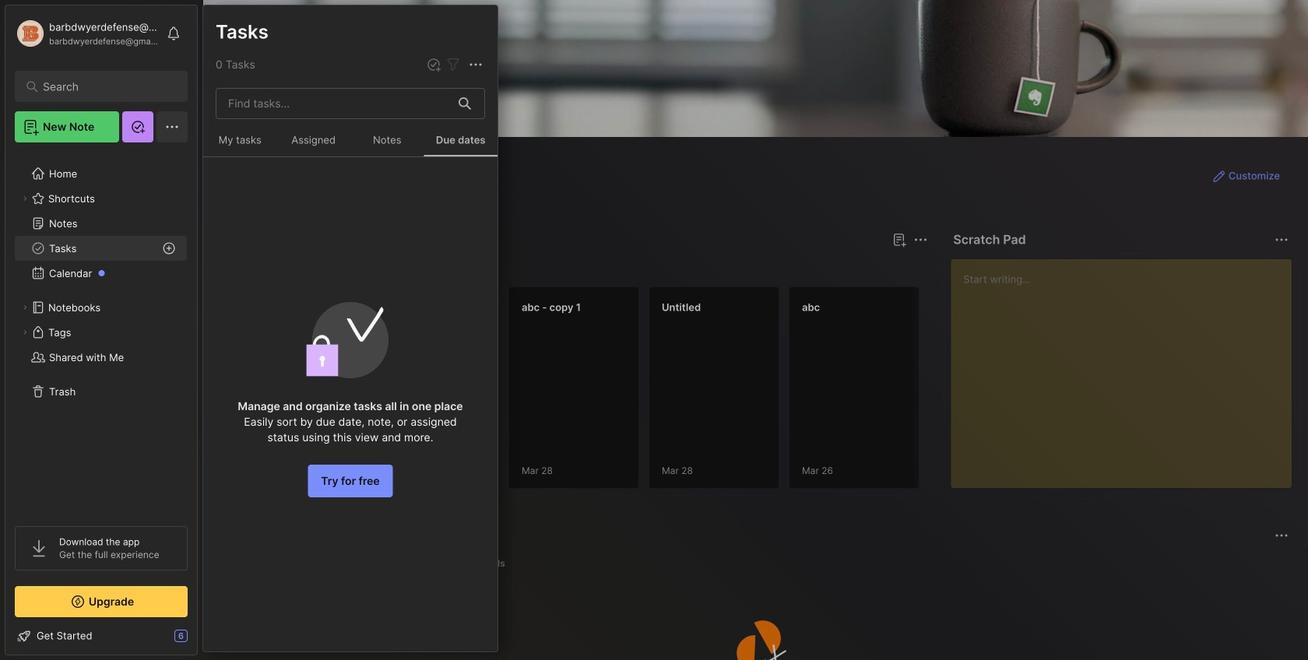 Task type: vqa. For each thing, say whether or not it's contained in the screenshot.
expand notebooks image
yes



Task type: locate. For each thing, give the bounding box(es) containing it.
tab list
[[231, 555, 1287, 573]]

new task image
[[426, 57, 442, 72]]

click to collapse image
[[197, 632, 208, 651]]

tree
[[5, 152, 197, 513]]

tab
[[231, 259, 277, 277], [231, 555, 291, 573], [469, 555, 512, 573]]

none search field inside main element
[[43, 77, 167, 96]]

Search text field
[[43, 79, 167, 94]]

row group
[[228, 287, 1309, 499]]

more actions and view options image
[[467, 55, 485, 74]]

Filter tasks field
[[444, 55, 463, 74]]

Find tasks… text field
[[219, 91, 450, 116]]

None search field
[[43, 77, 167, 96]]

expand notebooks image
[[20, 303, 30, 312]]



Task type: describe. For each thing, give the bounding box(es) containing it.
main element
[[0, 0, 203, 661]]

filter tasks image
[[444, 55, 463, 74]]

tree inside main element
[[5, 152, 197, 513]]

expand tags image
[[20, 328, 30, 337]]

Start writing… text field
[[964, 259, 1292, 476]]

More actions and view options field
[[463, 55, 485, 74]]

Help and Learning task checklist field
[[5, 624, 197, 649]]

Account field
[[15, 18, 159, 49]]



